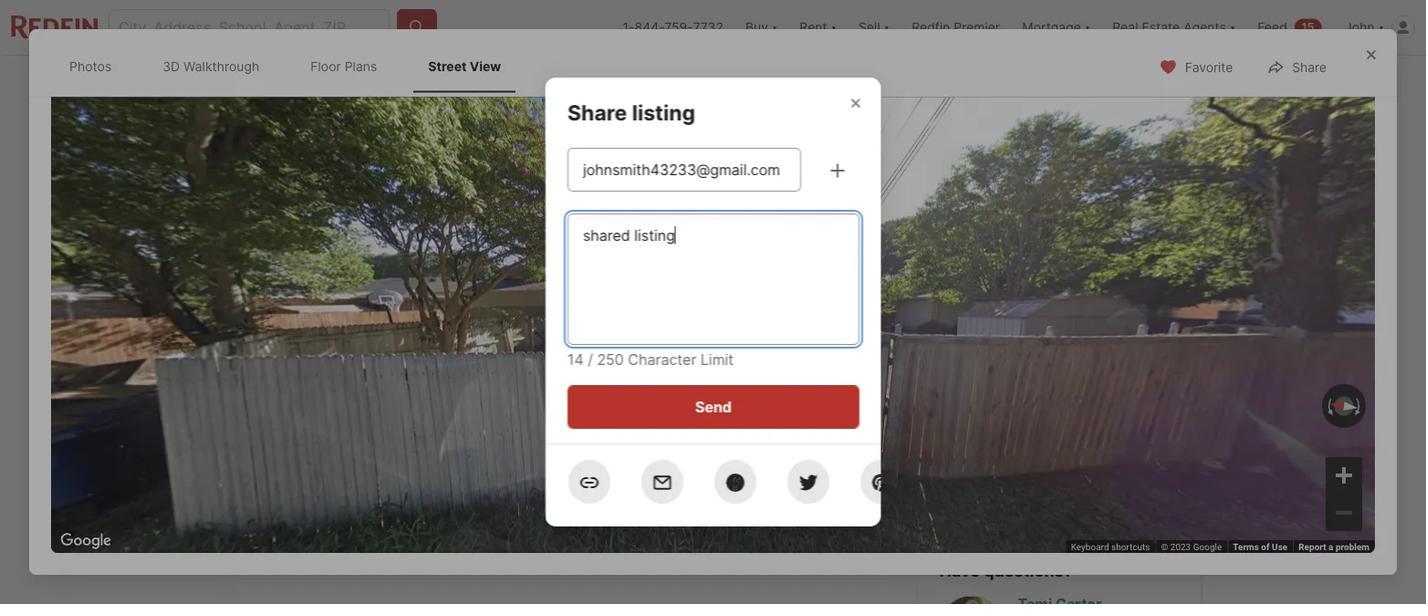 Task type: describe. For each thing, give the bounding box(es) containing it.
property
[[999, 525, 1058, 543]]

photos
[[1129, 368, 1172, 383]]

map entry image
[[767, 431, 888, 552]]

floor plans inside tab
[[311, 58, 377, 74]]

Email Address text field
[[583, 159, 785, 181]]

1-
[[623, 20, 635, 35]]

dallas
[[344, 466, 385, 484]]

now
[[1078, 525, 1106, 543]]

share listing element
[[567, 78, 717, 126]]

property
[[455, 73, 508, 89]]

report a problem link
[[1299, 542, 1370, 553]]

14
[[567, 350, 583, 368]]

.
[[1170, 525, 1174, 543]]

/mo
[[293, 538, 316, 554]]

pending .
[[1111, 525, 1174, 543]]

sale
[[593, 73, 619, 89]]

0 horizontal spatial share
[[567, 99, 627, 125]]

1,738
[[640, 508, 695, 534]]

2617 blanton st , dallas , tx 75227
[[224, 466, 459, 484]]

0 vertical spatial pending
[[1074, 454, 1158, 479]]

feed link
[[245, 70, 312, 92]]

keyboard
[[1071, 542, 1109, 553]]

est.
[[224, 538, 247, 554]]

send
[[695, 398, 731, 416]]

get
[[320, 538, 342, 554]]

tab list containing photos
[[51, 40, 534, 93]]

3d walkthrough tab
[[148, 44, 274, 89]]

this
[[939, 454, 984, 479]]

/
[[587, 350, 593, 368]]

property details tab
[[434, 59, 572, 103]]

floor plans button
[[403, 358, 527, 394]]

pending link
[[1111, 525, 1166, 543]]

overview tab
[[333, 59, 434, 103]]

terms of use
[[1233, 542, 1288, 553]]

sale & tax history
[[593, 73, 698, 89]]

walkthrough for 3d walkthrough button at the bottom left of the page
[[300, 368, 380, 383]]

have
[[939, 560, 980, 580]]

3d walkthrough button
[[239, 358, 395, 394]]

baths link
[[553, 536, 592, 554]]

redfin premier button
[[901, 0, 1011, 55]]

3d for 3d walkthrough button at the bottom left of the page
[[280, 368, 297, 383]]

overview
[[354, 73, 414, 89]]

plans inside tab
[[345, 58, 377, 74]]

limit
[[700, 350, 733, 368]]

street inside "tab"
[[428, 58, 467, 74]]

baths
[[553, 536, 592, 554]]

report
[[1299, 542, 1326, 553]]

photos
[[69, 58, 112, 74]]

1-844-759-7732
[[623, 20, 724, 35]]

759-
[[665, 20, 693, 35]]

home
[[989, 454, 1047, 479]]

google image
[[56, 529, 116, 553]]

and
[[939, 525, 965, 543]]

Enter your note text field
[[583, 224, 844, 334]]

14 / 250 character limit
[[567, 350, 733, 368]]

approved
[[372, 538, 431, 554]]

34 photos button
[[1068, 358, 1188, 394]]

terms
[[1233, 542, 1259, 553]]

$265,000 est. $2,225 /mo get pre-approved
[[224, 508, 431, 554]]

st
[[320, 466, 335, 484]]

844-
[[635, 20, 665, 35]]

$2,225
[[250, 538, 293, 554]]

street view button
[[535, 358, 663, 394]]

1,738 sq ft
[[640, 508, 695, 554]]

seller
[[970, 503, 1007, 521]]

sale & tax history tab
[[572, 59, 719, 103]]

street inside button
[[576, 368, 613, 383]]

on
[[305, 433, 324, 448]]

accepted
[[1040, 503, 1104, 521]]

street view tab
[[414, 44, 516, 89]]

an
[[1109, 503, 1125, 521]]

redfin
[[246, 127, 285, 140]]

floor plans inside "button"
[[444, 368, 512, 383]]

beds
[[474, 536, 509, 554]]

1 horizontal spatial feed
[[1258, 20, 1287, 35]]

share listing dialog containing photos
[[29, 29, 1397, 575]]

250
[[597, 350, 624, 368]]

terms of use link
[[1233, 542, 1288, 553]]

2 , from the left
[[385, 466, 389, 484]]

sq
[[640, 537, 658, 554]]

75227
[[416, 466, 459, 484]]

2 baths
[[553, 508, 592, 554]]

pre-
[[345, 538, 372, 554]]

tab list containing feed
[[224, 56, 824, 103]]

questions?
[[984, 560, 1073, 580]]

redfin pending
[[246, 127, 337, 140]]

floor plans tab
[[296, 44, 392, 89]]

2
[[553, 508, 566, 534]]

share listing dialog containing share listing
[[545, 78, 903, 527]]

keyboard shortcuts button
[[1071, 541, 1150, 554]]

shortcuts
[[1111, 542, 1150, 553]]

1 horizontal spatial share
[[1152, 73, 1187, 88]]

redfin
[[912, 20, 950, 35]]

use
[[1272, 542, 1288, 553]]

plans inside "button"
[[478, 368, 512, 383]]



Task type: locate. For each thing, give the bounding box(es) containing it.
pending up an on the right of the page
[[1074, 454, 1158, 479]]

0 vertical spatial is
[[1051, 454, 1069, 479]]

1-844-759-7732 link
[[623, 20, 724, 35]]

feed inside the feed link
[[281, 73, 312, 89]]

walkthrough inside button
[[300, 368, 380, 383]]

1 vertical spatial pending
[[240, 433, 297, 448]]

©
[[1161, 542, 1168, 553]]

1 vertical spatial plans
[[478, 368, 512, 383]]

google
[[1193, 542, 1222, 553]]

have questions?
[[939, 560, 1073, 580]]

this home is pending
[[939, 454, 1158, 479]]

character
[[628, 350, 696, 368]]

street
[[428, 58, 467, 74], [576, 368, 613, 383]]

favorite button
[[1144, 48, 1249, 85]]

send button
[[567, 385, 859, 429]]

0 horizontal spatial feed
[[281, 73, 312, 89]]

1 vertical spatial street
[[576, 368, 613, 383]]

share listing
[[567, 99, 695, 125]]

1 vertical spatial 2023
[[1171, 542, 1191, 553]]

pending up blanton
[[240, 433, 297, 448]]

listing
[[632, 99, 695, 125]]

3d inside 3d walkthrough tab
[[163, 58, 180, 74]]

3d for tab list containing photos
[[163, 58, 180, 74]]

pending link
[[240, 433, 297, 448]]

2 2617 blanton st, dallas, tx 75227 image from the left
[[717, 107, 956, 409]]

pending right redfin
[[288, 127, 337, 140]]

pending down offer,
[[1111, 525, 1166, 543]]

2023 right the 22,
[[381, 433, 413, 448]]

0 vertical spatial 2023
[[381, 433, 413, 448]]

walkthrough
[[184, 58, 259, 74], [300, 368, 380, 383]]

1 vertical spatial is
[[1062, 525, 1073, 543]]

property details
[[455, 73, 551, 89]]

share listing dialog
[[29, 29, 1397, 575], [545, 78, 903, 527]]

1 horizontal spatial 3d
[[280, 368, 297, 383]]

3d walkthrough inside tab
[[163, 58, 259, 74]]

3d walkthrough inside button
[[280, 368, 380, 383]]

photos tab
[[55, 44, 126, 89]]

3d walkthrough down city, address, school, agent, zip search field
[[163, 58, 259, 74]]

1 horizontal spatial walkthrough
[[300, 368, 380, 383]]

walkthrough inside tab
[[184, 58, 259, 74]]

street view inside button
[[576, 368, 647, 383]]

1 2617 blanton st, dallas, tx 75227 image from the left
[[224, 107, 709, 409]]

the
[[939, 503, 966, 521]]

0 vertical spatial 3d walkthrough
[[163, 58, 259, 74]]

3
[[474, 508, 488, 534]]

has
[[1011, 503, 1036, 521]]

1 vertical spatial walkthrough
[[300, 368, 380, 383]]

floor inside "button"
[[444, 368, 475, 383]]

view inside button
[[616, 368, 647, 383]]

7732
[[693, 20, 724, 35]]

is inside the seller has accepted an offer, and this property is now
[[1062, 525, 1073, 543]]

view left details
[[470, 58, 501, 74]]

0 vertical spatial floor
[[311, 58, 341, 74]]

blanton
[[262, 466, 317, 484]]

0 horizontal spatial plans
[[345, 58, 377, 74]]

pending inside redfin pending link
[[288, 127, 337, 140]]

3 beds
[[474, 508, 509, 554]]

3 2617 blanton st, dallas, tx 75227 image from the left
[[963, 107, 1202, 409]]

redfin premier
[[912, 20, 1000, 35]]

1 vertical spatial view
[[616, 368, 647, 383]]

0 horizontal spatial walkthrough
[[184, 58, 259, 74]]

tx
[[393, 466, 412, 484]]

2023
[[381, 433, 413, 448], [1171, 542, 1191, 553]]

0 horizontal spatial 3d
[[163, 58, 180, 74]]

0 vertical spatial feed
[[1258, 20, 1287, 35]]

1 horizontal spatial ,
[[385, 466, 389, 484]]

$265,000
[[224, 508, 327, 534]]

2617 blanton st, dallas, tx 75227 image
[[224, 107, 709, 409], [717, 107, 956, 409], [963, 107, 1202, 409]]

0 horizontal spatial floor
[[311, 58, 341, 74]]

1 horizontal spatial street view
[[576, 368, 647, 383]]

2 horizontal spatial 2617 blanton st, dallas, tx 75227 image
[[963, 107, 1202, 409]]

this
[[969, 525, 995, 543]]

0 horizontal spatial street
[[428, 58, 467, 74]]

feed left 15
[[1258, 20, 1287, 35]]

view right "/"
[[616, 368, 647, 383]]

1 , from the left
[[335, 466, 340, 484]]

get pre-approved link
[[320, 538, 431, 554]]

view inside "tab"
[[470, 58, 501, 74]]

floor plans
[[311, 58, 377, 74], [444, 368, 512, 383]]

15
[[1302, 21, 1314, 34]]

2617
[[224, 466, 259, 484]]

the seller has accepted an offer, and this property is now
[[939, 503, 1166, 543]]

premier
[[954, 20, 1000, 35]]

1 vertical spatial floor
[[444, 368, 475, 383]]

0 vertical spatial street view
[[428, 58, 501, 74]]

1 vertical spatial 3d walkthrough
[[280, 368, 380, 383]]

problem
[[1336, 542, 1370, 553]]

2023 right ©
[[1171, 542, 1191, 553]]

1 horizontal spatial plans
[[478, 368, 512, 383]]

1 vertical spatial street view
[[576, 368, 647, 383]]

schools
[[740, 73, 788, 89]]

ft
[[662, 537, 676, 554]]

0 vertical spatial pending
[[288, 127, 337, 140]]

submit search image
[[408, 18, 426, 37]]

1 horizontal spatial share button
[[1251, 48, 1342, 85]]

1 horizontal spatial street
[[576, 368, 613, 383]]

1 vertical spatial pending
[[1111, 525, 1166, 543]]

0 vertical spatial floor plans
[[311, 58, 377, 74]]

walkthrough for tab list containing photos
[[184, 58, 259, 74]]

3d inside 3d walkthrough button
[[280, 368, 297, 383]]

0 horizontal spatial view
[[470, 58, 501, 74]]

3d up pending link at the bottom left of the page
[[280, 368, 297, 383]]

3d walkthrough up pending on oct 22, 2023
[[280, 368, 380, 383]]

feed up redfin pending
[[281, 73, 312, 89]]

0 vertical spatial plans
[[345, 58, 377, 74]]

&
[[623, 73, 631, 89]]

details
[[511, 73, 551, 89]]

history
[[657, 73, 698, 89]]

0 horizontal spatial 3d walkthrough
[[163, 58, 259, 74]]

report a problem
[[1299, 542, 1370, 553]]

pending
[[288, 127, 337, 140], [240, 433, 297, 448]]

share button
[[1251, 48, 1342, 85], [1111, 61, 1202, 98]]

favorite
[[1185, 60, 1233, 75]]

, left dallas
[[335, 466, 340, 484]]

is
[[1051, 454, 1069, 479], [1062, 525, 1073, 543]]

floor inside tab
[[311, 58, 341, 74]]

1 horizontal spatial 3d walkthrough
[[280, 368, 380, 383]]

0 vertical spatial view
[[470, 58, 501, 74]]

schools tab
[[719, 59, 809, 103]]

34 photos
[[1109, 368, 1172, 383]]

1 vertical spatial 3d
[[280, 368, 297, 383]]

0 vertical spatial street
[[428, 58, 467, 74]]

0 horizontal spatial floor plans
[[311, 58, 377, 74]]

walkthrough down city, address, school, agent, zip search field
[[184, 58, 259, 74]]

1 horizontal spatial 2617 blanton st, dallas, tx 75227 image
[[717, 107, 956, 409]]

tax
[[635, 73, 653, 89]]

22,
[[358, 433, 378, 448]]

is right home
[[1051, 454, 1069, 479]]

0 horizontal spatial 2617 blanton st, dallas, tx 75227 image
[[224, 107, 709, 409]]

City, Address, School, Agent, ZIP search field
[[109, 9, 390, 46]]

1 vertical spatial floor plans
[[444, 368, 512, 383]]

1 horizontal spatial floor plans
[[444, 368, 512, 383]]

plans left 14
[[478, 368, 512, 383]]

© 2023 google
[[1161, 542, 1222, 553]]

34
[[1109, 368, 1126, 383]]

1 vertical spatial feed
[[281, 73, 312, 89]]

offer,
[[1129, 503, 1166, 521]]

2 horizontal spatial share
[[1292, 60, 1327, 75]]

1 horizontal spatial view
[[616, 368, 647, 383]]

, left tx
[[385, 466, 389, 484]]

plans
[[345, 58, 377, 74], [478, 368, 512, 383]]

0 horizontal spatial street view
[[428, 58, 501, 74]]

1 horizontal spatial floor
[[444, 368, 475, 383]]

share
[[1292, 60, 1327, 75], [1152, 73, 1187, 88], [567, 99, 627, 125]]

walkthrough up oct
[[300, 368, 380, 383]]

keyboard shortcuts
[[1071, 542, 1150, 553]]

street view
[[428, 58, 501, 74], [576, 368, 647, 383]]

of
[[1261, 542, 1270, 553]]

is down 'accepted'
[[1062, 525, 1073, 543]]

plans right the feed link
[[345, 58, 377, 74]]

0 horizontal spatial ,
[[335, 466, 340, 484]]

0 horizontal spatial share button
[[1111, 61, 1202, 98]]

0 horizontal spatial 2023
[[381, 433, 413, 448]]

0 vertical spatial 3d
[[163, 58, 180, 74]]

redfin pending link
[[224, 107, 709, 412]]

a
[[1329, 542, 1334, 553]]

3d right photos
[[163, 58, 180, 74]]

0 vertical spatial walkthrough
[[184, 58, 259, 74]]

tab list
[[51, 40, 534, 93], [224, 56, 824, 103]]

pending on oct 22, 2023
[[240, 433, 413, 448]]

street view inside "tab"
[[428, 58, 501, 74]]

1 horizontal spatial 2023
[[1171, 542, 1191, 553]]



Task type: vqa. For each thing, say whether or not it's contained in the screenshot.
'Sepulveda' inside SEPULVEDA BLVD VERA WAY BUS STOP • 0.3 MILES
no



